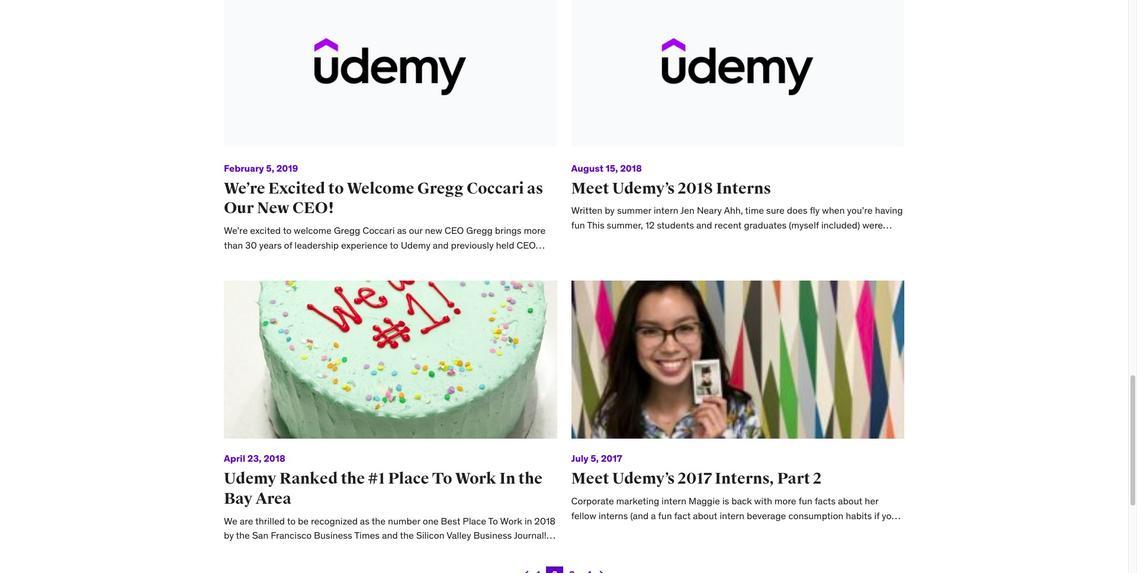 Task type: locate. For each thing, give the bounding box(es) containing it.
best
[[441, 515, 461, 527]]

our up teams
[[745, 524, 759, 536]]

in
[[500, 469, 516, 489]]

0 horizontal spatial #1
[[368, 469, 385, 489]]

our down the today's
[[657, 539, 671, 551]]

the right till
[[605, 524, 619, 536]]

say
[[277, 559, 291, 571]]

1 horizontal spatial and
[[441, 544, 457, 556]]

with
[[754, 495, 772, 507]]

ceo!
[[292, 199, 334, 218]]

intern up the fact
[[662, 495, 687, 507]]

meet
[[571, 179, 609, 198], [571, 469, 609, 489]]

now,
[[419, 544, 439, 556]]

1 vertical spatial fun
[[658, 510, 672, 522]]

our
[[224, 199, 254, 218]]

the up say
[[277, 544, 291, 556]]

april
[[224, 453, 245, 464]]

0 vertical spatial meet
[[571, 179, 609, 198]]

udemy's up marketing
[[612, 469, 675, 489]]

work inside we are thrilled to be recognized as the number one best place to work in 2018 by the san francisco business times and the silicon valley business journal! we've made the list for four consecutive years now, and it's hard to beat this #1 feeling they say fourth time's a charm, right we placed first in the...
[[500, 515, 522, 527]]

area
[[256, 489, 292, 509]]

2019
[[276, 162, 298, 174]]

as
[[527, 179, 543, 198], [360, 515, 370, 527]]

1 horizontal spatial to
[[488, 515, 498, 527]]

2018 right 15,
[[620, 162, 642, 174]]

for left "an"
[[598, 539, 610, 551]]

a right the (and
[[651, 510, 656, 522]]

meet down august
[[571, 179, 609, 198]]

her
[[865, 495, 879, 507]]

a
[[651, 510, 656, 522], [349, 559, 354, 571]]

0 horizontal spatial a
[[349, 559, 354, 571]]

work left in
[[455, 469, 497, 489]]

lana
[[781, 539, 802, 551]]

udemy ranked the #1 place to work in the bay area
[[224, 469, 543, 509]]

the up times
[[372, 515, 386, 527]]

based
[[814, 524, 840, 536]]

#1 inside udemy ranked the #1 place to work in the bay area
[[368, 469, 385, 489]]

to up best
[[432, 469, 452, 489]]

0 horizontal spatial 2017
[[601, 453, 622, 464]]

0 horizontal spatial place
[[388, 469, 429, 489]]

1 horizontal spatial place
[[463, 515, 486, 527]]

fun
[[799, 495, 813, 507], [658, 510, 672, 522]]

right
[[388, 559, 408, 571]]

and down completes
[[703, 539, 719, 551]]

place
[[388, 469, 429, 489], [463, 515, 486, 527]]

0 vertical spatial work
[[455, 469, 497, 489]]

the
[[341, 469, 365, 489], [519, 469, 543, 489], [372, 515, 386, 527], [605, 524, 619, 536], [236, 530, 250, 542], [400, 530, 414, 542], [277, 544, 291, 556]]

as up times
[[360, 515, 370, 527]]

maggie
[[689, 495, 720, 507]]

2 meet from the top
[[571, 469, 609, 489]]

intern down is
[[720, 510, 745, 522]]

1 udemy's from the top
[[612, 179, 675, 198]]

1 vertical spatial meet
[[571, 469, 609, 489]]

0 horizontal spatial we
[[224, 515, 237, 527]]

meet udemy's 2017 interns, part 2
[[571, 469, 822, 489]]

meet udemy's 2017 interns, part 2 link
[[571, 469, 822, 489]]

1 horizontal spatial 5,
[[591, 453, 599, 464]]

2018 right 23,
[[264, 453, 285, 464]]

5, for we're
[[266, 162, 274, 174]]

a inside corporate marketing intern maggie is back with more fun facts about her fellow interns (and a fun fact about intern beverage consumption habits if you read till the end!) today's post completes our group of sf-based interns; stay tuned for an intro to our dublin and ankara teams lana dann university of...
[[651, 510, 656, 522]]

and left it's
[[441, 544, 457, 556]]

we down years
[[410, 559, 423, 571]]

we're excited to welcome gregg coccari as our new ceo!
[[224, 179, 543, 218]]

to up hard
[[488, 515, 498, 527]]

1 horizontal spatial as
[[527, 179, 543, 198]]

1 vertical spatial to
[[488, 515, 498, 527]]

#1 inside we are thrilled to be recognized as the number one best place to work in 2018 by the san francisco business times and the silicon valley business journal! we've made the list for four consecutive years now, and it's hard to beat this #1 feeling they say fourth time's a charm, right we placed first in the...
[[545, 544, 554, 556]]

2
[[813, 469, 822, 489]]

5,
[[266, 162, 274, 174], [591, 453, 599, 464]]

1 vertical spatial #1
[[545, 544, 554, 556]]

0 horizontal spatial in
[[475, 559, 483, 571]]

for inside we are thrilled to be recognized as the number one best place to work in 2018 by the san francisco business times and the silicon valley business journal! we've made the list for four consecutive years now, and it's hard to beat this #1 feeling they say fourth time's a charm, right we placed first in the...
[[308, 544, 320, 556]]

we up by
[[224, 515, 237, 527]]

0 horizontal spatial as
[[360, 515, 370, 527]]

and inside corporate marketing intern maggie is back with more fun facts about her fellow interns (and a fun fact about intern beverage consumption habits if you read till the end!) today's post completes our group of sf-based interns; stay tuned for an intro to our dublin and ankara teams lana dann university of...
[[703, 539, 719, 551]]

0 horizontal spatial 5,
[[266, 162, 274, 174]]

valley
[[447, 530, 471, 542]]

are
[[240, 515, 253, 527]]

about up 'habits'
[[838, 495, 863, 507]]

as right coccari
[[527, 179, 543, 198]]

0 horizontal spatial our
[[657, 539, 671, 551]]

2 udemy's from the top
[[612, 469, 675, 489]]

1 horizontal spatial #1
[[545, 544, 554, 556]]

1 horizontal spatial a
[[651, 510, 656, 522]]

0 vertical spatial udemy's
[[612, 179, 675, 198]]

2017 right july at the right
[[601, 453, 622, 464]]

0 horizontal spatial intern
[[662, 495, 687, 507]]

udemy's for 2018
[[612, 179, 675, 198]]

beat
[[506, 544, 525, 556]]

place up 'number' at the left of page
[[388, 469, 429, 489]]

sf-
[[799, 524, 814, 536]]

one
[[423, 515, 439, 527]]

business up hard
[[474, 530, 512, 542]]

udemy
[[224, 469, 276, 489]]

1 horizontal spatial about
[[838, 495, 863, 507]]

2017 up maggie
[[678, 469, 712, 489]]

0 horizontal spatial for
[[308, 544, 320, 556]]

business down "recognized"
[[314, 530, 352, 542]]

fun up the today's
[[658, 510, 672, 522]]

placed
[[426, 559, 454, 571]]

udemy's down 15,
[[612, 179, 675, 198]]

1 horizontal spatial 2017
[[678, 469, 712, 489]]

thrilled
[[255, 515, 285, 527]]

to inside corporate marketing intern maggie is back with more fun facts about her fellow interns (and a fun fact about intern beverage consumption habits if you read till the end!) today's post completes our group of sf-based interns; stay tuned for an intro to our dublin and ankara teams lana dann university of...
[[646, 539, 655, 551]]

fourth
[[294, 559, 320, 571]]

0 horizontal spatial and
[[382, 530, 398, 542]]

we
[[224, 515, 237, 527], [410, 559, 423, 571]]

for
[[598, 539, 610, 551], [308, 544, 320, 556]]

of
[[788, 524, 797, 536]]

teams
[[753, 539, 779, 551]]

2017 for udemy's
[[678, 469, 712, 489]]

to inside the we're excited to welcome gregg coccari as our new ceo!
[[328, 179, 344, 198]]

about down maggie
[[693, 510, 718, 522]]

1 vertical spatial place
[[463, 515, 486, 527]]

fact
[[674, 510, 691, 522]]

1 horizontal spatial business
[[474, 530, 512, 542]]

1 vertical spatial a
[[349, 559, 354, 571]]

in right first
[[475, 559, 483, 571]]

for inside corporate marketing intern maggie is back with more fun facts about her fellow interns (and a fun fact about intern beverage consumption habits if you read till the end!) today's post completes our group of sf-based interns; stay tuned for an intro to our dublin and ankara teams lana dann university of...
[[598, 539, 610, 551]]

we've
[[224, 544, 249, 556]]

1 business from the left
[[314, 530, 352, 542]]

interns
[[599, 510, 628, 522]]

meet down the july 5, 2017
[[571, 469, 609, 489]]

0 vertical spatial to
[[432, 469, 452, 489]]

in up journal!
[[525, 515, 532, 527]]

years
[[394, 544, 417, 556]]

0 vertical spatial as
[[527, 179, 543, 198]]

francisco
[[271, 530, 312, 542]]

made
[[251, 544, 275, 556]]

by
[[224, 530, 234, 542]]

#1
[[368, 469, 385, 489], [545, 544, 554, 556]]

our
[[745, 524, 759, 536], [657, 539, 671, 551]]

udemy's for 2017
[[612, 469, 675, 489]]

feeling
[[224, 559, 253, 571]]

0 horizontal spatial work
[[455, 469, 497, 489]]

bay
[[224, 489, 253, 509]]

0 vertical spatial 5,
[[266, 162, 274, 174]]

completes
[[699, 524, 743, 536]]

5, right july at the right
[[591, 453, 599, 464]]

in
[[525, 515, 532, 527], [475, 559, 483, 571]]

2018 up journal!
[[535, 515, 556, 527]]

you
[[882, 510, 897, 522]]

1 vertical spatial our
[[657, 539, 671, 551]]

1 vertical spatial in
[[475, 559, 483, 571]]

august
[[571, 162, 604, 174]]

1 vertical spatial udemy's
[[612, 469, 675, 489]]

to right intro
[[646, 539, 655, 551]]

a inside we are thrilled to be recognized as the number one best place to work in 2018 by the san francisco business times and the silicon valley business journal! we've made the list for four consecutive years now, and it's hard to beat this #1 feeling they say fourth time's a charm, right we placed first in the...
[[349, 559, 354, 571]]

0 vertical spatial #1
[[368, 469, 385, 489]]

5, left 2019
[[266, 162, 274, 174]]

for right list in the left of the page
[[308, 544, 320, 556]]

meet udemy's 2018 interns link
[[571, 179, 771, 198]]

2017
[[601, 453, 622, 464], [678, 469, 712, 489]]

1 horizontal spatial for
[[598, 539, 610, 551]]

as inside we are thrilled to be recognized as the number one best place to work in 2018 by the san francisco business times and the silicon valley business journal! we've made the list for four consecutive years now, and it's hard to beat this #1 feeling they say fourth time's a charm, right we placed first in the...
[[360, 515, 370, 527]]

0 vertical spatial in
[[525, 515, 532, 527]]

to up the...
[[495, 544, 504, 556]]

0 vertical spatial about
[[838, 495, 863, 507]]

1 horizontal spatial work
[[500, 515, 522, 527]]

consecutive
[[341, 544, 392, 556]]

and down 'number' at the left of page
[[382, 530, 398, 542]]

0 vertical spatial place
[[388, 469, 429, 489]]

corporate
[[571, 495, 614, 507]]

to up the ceo!
[[328, 179, 344, 198]]

0 vertical spatial a
[[651, 510, 656, 522]]

part
[[777, 469, 810, 489]]

1 vertical spatial intern
[[720, 510, 745, 522]]

2 horizontal spatial and
[[703, 539, 719, 551]]

1 vertical spatial as
[[360, 515, 370, 527]]

0 horizontal spatial business
[[314, 530, 352, 542]]

0 horizontal spatial to
[[432, 469, 452, 489]]

corporate marketing intern maggie is back with more fun facts about her fellow interns (and a fun fact about intern beverage consumption habits if you read till the end!) today's post completes our group of sf-based interns; stay tuned for an intro to our dublin and ankara teams lana dann university of...
[[571, 495, 897, 551]]

1 vertical spatial 2017
[[678, 469, 712, 489]]

1 vertical spatial 5,
[[591, 453, 599, 464]]

1 meet from the top
[[571, 179, 609, 198]]

0 vertical spatial fun
[[799, 495, 813, 507]]

a right time's
[[349, 559, 354, 571]]

to inside udemy ranked the #1 place to work in the bay area
[[432, 469, 452, 489]]

as inside the we're excited to welcome gregg coccari as our new ceo!
[[527, 179, 543, 198]]

0 vertical spatial our
[[745, 524, 759, 536]]

1 horizontal spatial in
[[525, 515, 532, 527]]

place inside udemy ranked the #1 place to work in the bay area
[[388, 469, 429, 489]]

to
[[328, 179, 344, 198], [287, 515, 296, 527], [646, 539, 655, 551], [495, 544, 504, 556]]

1 horizontal spatial we
[[410, 559, 423, 571]]

place up the valley at bottom left
[[463, 515, 486, 527]]

0 vertical spatial 2017
[[601, 453, 622, 464]]

1 horizontal spatial intern
[[720, 510, 745, 522]]

about
[[838, 495, 863, 507], [693, 510, 718, 522]]

intro
[[625, 539, 644, 551]]

to left be in the bottom of the page
[[287, 515, 296, 527]]

work up journal!
[[500, 515, 522, 527]]

1 vertical spatial work
[[500, 515, 522, 527]]

0 vertical spatial we
[[224, 515, 237, 527]]

0 horizontal spatial about
[[693, 510, 718, 522]]

february
[[224, 162, 264, 174]]

1 vertical spatial about
[[693, 510, 718, 522]]

and
[[382, 530, 398, 542], [703, 539, 719, 551], [441, 544, 457, 556]]

february 5, 2019
[[224, 162, 298, 174]]

fun up consumption at the bottom right of page
[[799, 495, 813, 507]]

an
[[612, 539, 623, 551]]

this
[[527, 544, 543, 556]]

#1 right this
[[545, 544, 554, 556]]

#1 up times
[[368, 469, 385, 489]]

2018 left interns
[[678, 179, 713, 198]]



Task type: vqa. For each thing, say whether or not it's contained in the screenshot.
the right "intern"
yes



Task type: describe. For each thing, give the bounding box(es) containing it.
1 horizontal spatial our
[[745, 524, 759, 536]]

the right in
[[519, 469, 543, 489]]

excited
[[268, 179, 325, 198]]

the inside corporate marketing intern maggie is back with more fun facts about her fellow interns (and a fun fact about intern beverage consumption habits if you read till the end!) today's post completes our group of sf-based interns; stay tuned for an intro to our dublin and ankara teams lana dann university of...
[[605, 524, 619, 536]]

as for coccari
[[527, 179, 543, 198]]

5, for meet
[[591, 453, 599, 464]]

2018 for udemy's
[[678, 179, 713, 198]]

meet udemy's 2018 interns
[[571, 179, 771, 198]]

interns,
[[715, 469, 774, 489]]

july 5, 2017
[[571, 453, 622, 464]]

2017 for 5,
[[601, 453, 622, 464]]

2 business from the left
[[474, 530, 512, 542]]

23,
[[247, 453, 262, 464]]

work inside udemy ranked the #1 place to work in the bay area
[[455, 469, 497, 489]]

back
[[732, 495, 752, 507]]

coccari
[[467, 179, 524, 198]]

1 horizontal spatial fun
[[799, 495, 813, 507]]

consumption
[[789, 510, 844, 522]]

fellow
[[571, 510, 596, 522]]

we're excited to welcome gregg coccari as our new ceo! link
[[224, 179, 543, 218]]

2018 for 23,
[[264, 453, 285, 464]]

group
[[761, 524, 786, 536]]

marketing
[[616, 495, 659, 507]]

ankara
[[721, 539, 751, 551]]

read
[[571, 524, 590, 536]]

is
[[722, 495, 729, 507]]

beverage
[[747, 510, 786, 522]]

hard
[[474, 544, 493, 556]]

meet for meet udemy's 2017 interns, part 2
[[571, 469, 609, 489]]

time's
[[322, 559, 347, 571]]

it's
[[459, 544, 471, 556]]

new
[[257, 199, 289, 218]]

gregg
[[417, 179, 464, 198]]

of...
[[873, 539, 888, 551]]

post
[[678, 524, 696, 536]]

2018 inside we are thrilled to be recognized as the number one best place to work in 2018 by the san francisco business times and the silicon valley business journal! we've made the list for four consecutive years now, and it's hard to beat this #1 feeling they say fourth time's a charm, right we placed first in the...
[[535, 515, 556, 527]]

2018 for 15,
[[620, 162, 642, 174]]

july
[[571, 453, 589, 464]]

the...
[[485, 559, 505, 571]]

charm,
[[357, 559, 385, 571]]

tuned
[[571, 539, 596, 551]]

more
[[775, 495, 796, 507]]

dann
[[804, 539, 827, 551]]

first
[[456, 559, 473, 571]]

0 horizontal spatial fun
[[658, 510, 672, 522]]

till
[[592, 524, 603, 536]]

we're
[[224, 179, 265, 198]]

habits
[[846, 510, 872, 522]]

be
[[298, 515, 309, 527]]

interns
[[716, 179, 771, 198]]

the up years
[[400, 530, 414, 542]]

they
[[255, 559, 275, 571]]

facts
[[815, 495, 836, 507]]

san
[[252, 530, 269, 542]]

welcome
[[347, 179, 414, 198]]

(and
[[630, 510, 649, 522]]

end!)
[[621, 524, 642, 536]]

1 vertical spatial we
[[410, 559, 423, 571]]

journal!
[[514, 530, 547, 542]]

four
[[322, 544, 339, 556]]

recognized
[[311, 515, 358, 527]]

0 vertical spatial intern
[[662, 495, 687, 507]]

15,
[[606, 162, 618, 174]]

april 23, 2018
[[224, 453, 285, 464]]

to inside we are thrilled to be recognized as the number one best place to work in 2018 by the san francisco business times and the silicon valley business journal! we've made the list for four consecutive years now, and it's hard to beat this #1 feeling they say fourth time's a charm, right we placed first in the...
[[488, 515, 498, 527]]

list
[[293, 544, 306, 556]]

silicon
[[416, 530, 445, 542]]

place inside we are thrilled to be recognized as the number one best place to work in 2018 by the san francisco business times and the silicon valley business journal! we've made the list for four consecutive years now, and it's hard to beat this #1 feeling they say fourth time's a charm, right we placed first in the...
[[463, 515, 486, 527]]

meet for meet udemy's 2018 interns
[[571, 179, 609, 198]]

dublin
[[673, 539, 701, 551]]

university
[[829, 539, 871, 551]]

the right ranked
[[341, 469, 365, 489]]

as for recognized
[[360, 515, 370, 527]]

august 15, 2018
[[571, 162, 642, 174]]

interns;
[[843, 524, 874, 536]]

today's
[[644, 524, 675, 536]]

ranked
[[279, 469, 338, 489]]

times
[[354, 530, 380, 542]]

number
[[388, 515, 420, 527]]

the right by
[[236, 530, 250, 542]]

stay
[[877, 524, 894, 536]]



